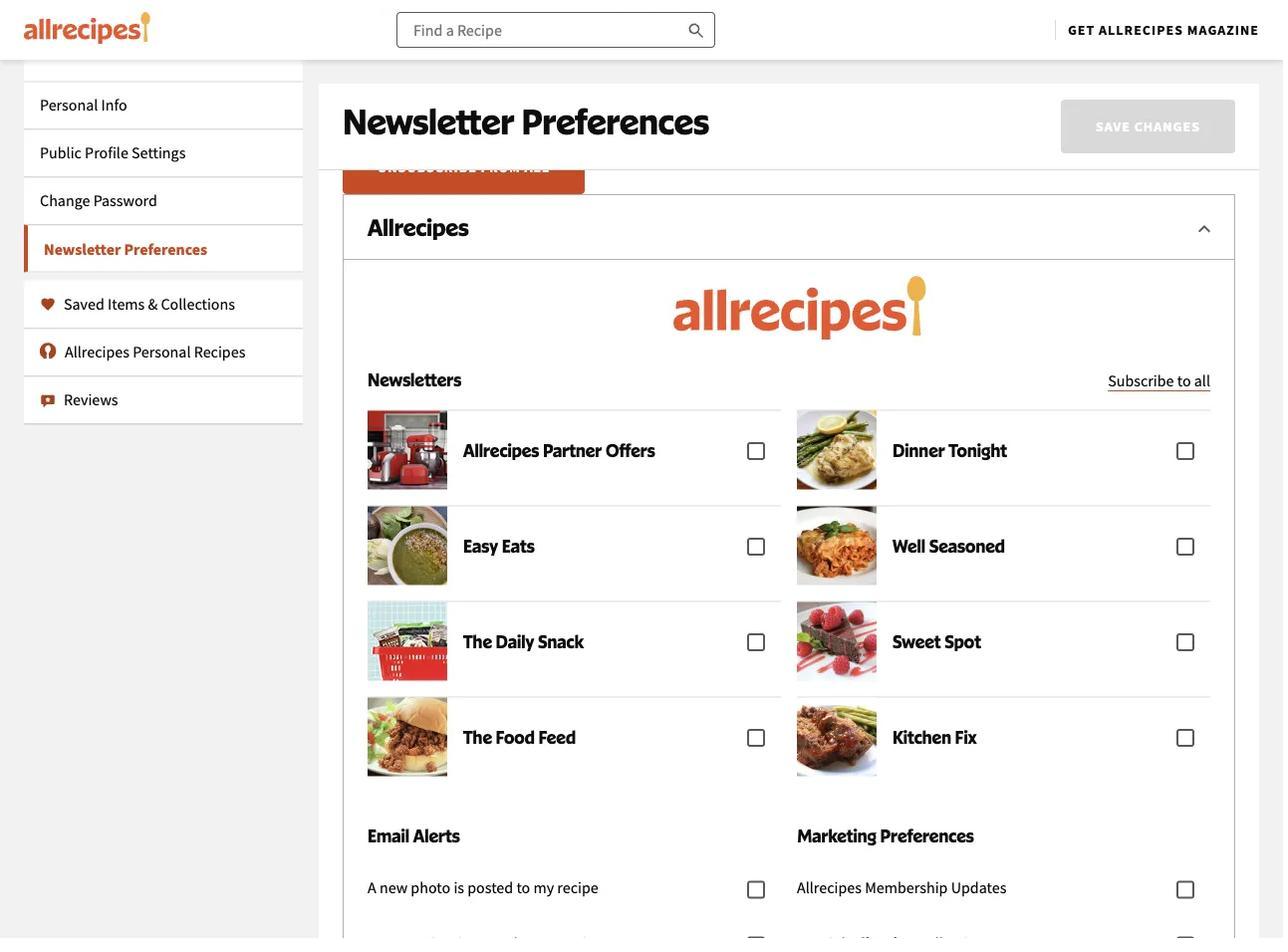 Task type: vqa. For each thing, say whether or not it's contained in the screenshot.
1 pinch ground ginger
no



Task type: describe. For each thing, give the bounding box(es) containing it.
unsubscribe
[[378, 158, 477, 176]]

like
[[683, 14, 710, 37]]

info
[[101, 95, 127, 115]]

Search text field
[[396, 12, 715, 48]]

1 horizontal spatial you
[[601, 14, 629, 37]]

new
[[379, 878, 408, 898]]

under
[[1060, 14, 1104, 37]]

kitchen fix
[[893, 726, 977, 748]]

subscriptions
[[600, 57, 678, 75]]

allrecipes partner offers
[[463, 439, 655, 461]]

0 horizontal spatial you
[[400, 57, 422, 75]]

allrecipes membership updates
[[797, 878, 1007, 898]]

1 horizontal spatial to
[[713, 14, 729, 37]]

personal info
[[40, 95, 127, 115]]

items
[[108, 294, 145, 314]]

reviews
[[64, 390, 118, 410]]

subscribe
[[1108, 371, 1174, 391]]

allrecipes personal recipes link
[[24, 328, 303, 376]]

the for the food feed
[[463, 726, 492, 748]]

rubyanndersson@ gmail.com
[[118, 8, 285, 53]]

reviews link
[[24, 376, 303, 424]]

these
[[343, 14, 387, 37]]

public
[[40, 143, 82, 163]]

daily
[[496, 631, 534, 652]]

"personal
[[1108, 14, 1181, 37]]

eats
[[502, 535, 535, 556]]

saved
[[64, 294, 104, 314]]

dinner tonight image
[[797, 410, 877, 490]]

well seasoned image
[[797, 506, 877, 586]]

get
[[1068, 21, 1095, 39]]

personal info link
[[24, 81, 303, 129]]

2 vertical spatial preferences
[[880, 825, 974, 847]]

to inside 'link'
[[1177, 371, 1191, 391]]

only
[[371, 57, 398, 75]]

marketing preferences
[[797, 825, 974, 847]]

kitchen
[[893, 726, 951, 748]]

offers
[[606, 439, 655, 461]]

alerts
[[413, 825, 460, 847]]

1 vertical spatial change
[[706, 57, 748, 75]]

dinner
[[893, 439, 945, 461]]

saved items & collections
[[64, 294, 235, 314]]

rubyanndersson@
[[143, 8, 285, 29]]

allrecipes personal recipes
[[65, 342, 245, 362]]

seasoned
[[929, 535, 1005, 556]]

tonight
[[949, 439, 1007, 461]]

chevron image
[[1193, 216, 1216, 240]]

public profile settings link
[[24, 129, 303, 177]]

1 horizontal spatial newsletter
[[343, 100, 514, 143]]

newsletters
[[368, 369, 461, 391]]

is
[[454, 878, 464, 898]]

for
[[555, 14, 576, 37]]

1 vertical spatial preferences
[[780, 57, 849, 75]]

sweet spot
[[893, 631, 981, 652]]

subscribe to all link
[[1108, 368, 1210, 394]]

dinner tonight
[[893, 439, 1007, 461]]

feed
[[538, 726, 576, 748]]

easy
[[463, 535, 498, 556]]

the daily snack image
[[368, 602, 447, 681]]

1 vertical spatial can
[[425, 57, 446, 75]]

2 horizontal spatial email
[[828, 14, 870, 37]]

photo
[[411, 878, 451, 898]]

well
[[893, 535, 926, 556]]

subscribe to all
[[1108, 371, 1210, 391]]



Task type: locate. For each thing, give the bounding box(es) containing it.
1 vertical spatial newsletter preferences
[[44, 240, 207, 260]]

snack
[[538, 631, 584, 652]]

email right the these
[[391, 14, 433, 37]]

allrecipes up the reviews at the left of the page
[[65, 342, 129, 362]]

preferences down change password link
[[124, 240, 207, 260]]

0 horizontal spatial can
[[425, 57, 446, 75]]

0 horizontal spatial email
[[391, 14, 433, 37]]

1 horizontal spatial preferences
[[522, 100, 709, 143]]

1 horizontal spatial email
[[500, 57, 533, 75]]

the food feed image
[[368, 697, 447, 777]]

would
[[633, 14, 680, 37]]

2 vertical spatial to
[[516, 878, 530, 898]]

allrecipes for allrecipes personal recipes
[[65, 342, 129, 362]]

if
[[588, 14, 598, 37]]

1 horizontal spatial preferences
[[780, 57, 849, 75]]

your right see
[[471, 57, 497, 75]]

the left food
[[463, 726, 492, 748]]

0 vertical spatial newsletter
[[343, 100, 514, 143]]

collections
[[161, 294, 235, 314]]

that
[[1025, 14, 1056, 37]]

allrecipes down marketing
[[797, 878, 862, 898]]

easy eats
[[463, 535, 535, 556]]

1 vertical spatial the
[[463, 726, 492, 748]]

email
[[391, 14, 433, 37], [828, 14, 870, 37], [500, 57, 533, 75]]

2 horizontal spatial your
[[790, 14, 824, 37]]

0 horizontal spatial preferences
[[436, 14, 524, 37]]

personal left info
[[40, 95, 98, 115]]

1 vertical spatial personal
[[133, 342, 191, 362]]

1 horizontal spatial your
[[751, 57, 778, 75]]

email alerts
[[368, 825, 460, 847]]

0 vertical spatial personal
[[40, 95, 98, 115]]

are
[[528, 14, 552, 37]]

public profile settings
[[40, 143, 186, 163]]

newsletter down change password
[[44, 240, 121, 260]]

see
[[448, 57, 468, 75]]

newsletter
[[343, 100, 514, 143], [44, 240, 121, 260]]

to left all
[[1177, 371, 1191, 391]]

preferences up see
[[436, 14, 524, 37]]

change
[[40, 191, 90, 211]]

1 vertical spatial newsletter
[[44, 240, 121, 260]]

to left my
[[516, 878, 530, 898]]

allrecipes for allrecipes partner offers
[[463, 439, 539, 461]]

you
[[601, 14, 629, 37], [940, 14, 968, 37], [400, 57, 422, 75]]

gmail.com
[[118, 32, 198, 53]]

allrecipes for allrecipes
[[368, 213, 469, 241]]

&
[[148, 294, 158, 314]]

0 vertical spatial newsletter preferences
[[343, 100, 709, 143]]

preferences down the only you can see your email newsletter subscriptions and change your preferences
[[522, 100, 709, 143]]

your
[[790, 14, 824, 37], [471, 57, 497, 75], [751, 57, 778, 75]]

these email preferences are for . if you would like to change your email address, you can do that under "personal info"
[[343, 14, 1221, 37]]

preferences up membership
[[880, 825, 974, 847]]

spot
[[945, 631, 981, 652]]

allrecipes inside allrecipes personal recipes link
[[65, 342, 129, 362]]

allrecipes right get at the right
[[1099, 21, 1184, 39]]

only you can see your email newsletter subscriptions and change your preferences
[[371, 57, 849, 75]]

membership
[[865, 878, 948, 898]]

2 horizontal spatial you
[[940, 14, 968, 37]]

0 vertical spatial can
[[972, 14, 999, 37]]

0 vertical spatial change
[[732, 14, 787, 37]]

a new photo is posted to my recipe
[[368, 878, 599, 898]]

the left daily
[[463, 631, 492, 652]]

can left see
[[425, 57, 446, 75]]

1 horizontal spatial can
[[972, 14, 999, 37]]

and
[[681, 57, 703, 75]]

personal up reviews link
[[133, 342, 191, 362]]

.
[[580, 14, 584, 37]]

newsletter preferences link
[[24, 225, 303, 272]]

you right the address,
[[940, 14, 968, 37]]

newsletter preferences
[[343, 100, 709, 143], [44, 240, 207, 260]]

1 horizontal spatial personal
[[133, 342, 191, 362]]

allrecipes down unsubscribe
[[368, 213, 469, 241]]

recipe
[[557, 878, 599, 898]]

to right like
[[713, 14, 729, 37]]

unsubscribe from all button
[[343, 140, 585, 194]]

allrecipes partner offers image
[[368, 410, 447, 490]]

the food feed
[[463, 726, 576, 748]]

hi,
[[118, 8, 143, 29]]

your down these email preferences are for . if you would like to change your email address, you can do that under "personal info" at the top of page
[[751, 57, 778, 75]]

allrecipes
[[1099, 21, 1184, 39], [368, 213, 469, 241], [65, 342, 129, 362], [463, 439, 539, 461], [797, 878, 862, 898]]

to
[[713, 14, 729, 37], [1177, 371, 1191, 391], [516, 878, 530, 898]]

preferences
[[522, 100, 709, 143], [124, 240, 207, 260], [880, 825, 974, 847]]

my
[[533, 878, 554, 898]]

address,
[[873, 14, 937, 37]]

0 vertical spatial preferences
[[522, 100, 709, 143]]

newsletter up unsubscribe
[[343, 100, 514, 143]]

fix
[[955, 726, 977, 748]]

saved items & collections link
[[24, 280, 303, 328]]

sweet
[[893, 631, 941, 652]]

0 horizontal spatial to
[[516, 878, 530, 898]]

0 horizontal spatial preferences
[[124, 240, 207, 260]]

your left the address,
[[790, 14, 824, 37]]

0 vertical spatial the
[[463, 631, 492, 652]]

get allrecipes magazine
[[1068, 21, 1259, 39]]

sweet spot image
[[797, 602, 877, 681]]

2 the from the top
[[463, 726, 492, 748]]

1 horizontal spatial newsletter preferences
[[343, 100, 709, 143]]

0 horizontal spatial newsletter preferences
[[44, 240, 207, 260]]

change right like
[[732, 14, 787, 37]]

you right "only"
[[400, 57, 422, 75]]

all
[[1194, 371, 1210, 391]]

password
[[93, 191, 157, 211]]

2 horizontal spatial to
[[1177, 371, 1191, 391]]

1 vertical spatial to
[[1177, 371, 1191, 391]]

newsletter
[[535, 57, 597, 75]]

email
[[368, 825, 410, 847]]

profile
[[85, 143, 128, 163]]

all
[[525, 158, 550, 176]]

allrecipes for allrecipes membership updates
[[797, 878, 862, 898]]

from
[[481, 158, 521, 176]]

personal
[[40, 95, 98, 115], [133, 342, 191, 362]]

a
[[368, 878, 376, 898]]

2 horizontal spatial preferences
[[880, 825, 974, 847]]

change
[[732, 14, 787, 37], [706, 57, 748, 75]]

magazine
[[1187, 21, 1259, 39]]

updates
[[951, 878, 1007, 898]]

newsletter preferences down the "password"
[[44, 240, 207, 260]]

1 the from the top
[[463, 631, 492, 652]]

0 vertical spatial preferences
[[436, 14, 524, 37]]

unsubscribe from all
[[378, 158, 550, 176]]

posted
[[467, 878, 513, 898]]

can
[[972, 14, 999, 37], [425, 57, 446, 75]]

you right if
[[601, 14, 629, 37]]

recipes
[[194, 342, 245, 362]]

do
[[1002, 14, 1022, 37]]

kitchen fix image
[[797, 697, 877, 777]]

marketing
[[797, 825, 877, 847]]

partner
[[543, 439, 602, 461]]

settings
[[132, 143, 186, 163]]

email left the address,
[[828, 14, 870, 37]]

0 horizontal spatial your
[[471, 57, 497, 75]]

0 horizontal spatial newsletter
[[44, 240, 121, 260]]

change right and
[[706, 57, 748, 75]]

food
[[496, 726, 535, 748]]

the
[[463, 631, 492, 652], [463, 726, 492, 748]]

0 horizontal spatial personal
[[40, 95, 98, 115]]

email down are
[[500, 57, 533, 75]]

info"
[[1184, 14, 1221, 37]]

get allrecipes magazine link
[[1068, 21, 1259, 39]]

preferences down these email preferences are for . if you would like to change your email address, you can do that under "personal info" at the top of page
[[780, 57, 849, 75]]

can left do
[[972, 14, 999, 37]]

the for the daily snack
[[463, 631, 492, 652]]

newsletter preferences up all
[[343, 100, 709, 143]]

change password
[[40, 191, 157, 211]]

1 vertical spatial preferences
[[124, 240, 207, 260]]

easy eats image
[[368, 506, 447, 586]]

0 vertical spatial to
[[713, 14, 729, 37]]

change password link
[[24, 177, 303, 225]]

the daily snack
[[463, 631, 584, 652]]

allrecipes left partner
[[463, 439, 539, 461]]

well seasoned
[[893, 535, 1005, 556]]



